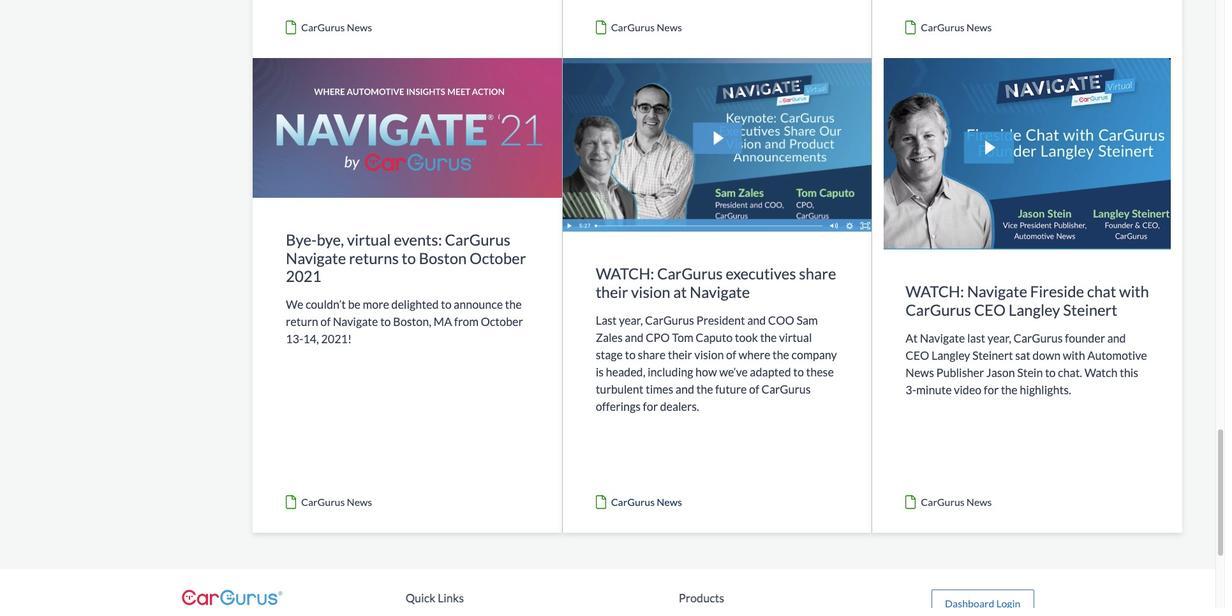 Task type: vqa. For each thing, say whether or not it's contained in the screenshot.
Steinert
yes



Task type: describe. For each thing, give the bounding box(es) containing it.
virtual inside last year, cargurus president and coo sam zales and cpo tom caputo took the virtual stage to share their vision of where the company is headed, including how we've adapted to these turbulent times and the future of cargurus offerings for dealers.
[[779, 331, 812, 345]]

13-
[[286, 332, 303, 346]]

sam
[[797, 313, 818, 327]]

publisher
[[937, 366, 984, 380]]

quick
[[406, 591, 436, 605]]

steinert inside the watch: navigate fireside chat with cargurus ceo langley steinert
[[1063, 301, 1118, 319]]

watch: for vision
[[596, 264, 654, 283]]

to inside at navigate last year, cargurus founder and ceo langley steinert sat down with automotive news publisher jason stein to chat. watch this 3-minute video for the highlights.
[[1045, 366, 1056, 380]]

of inside we couldn't be more delighted to announce the return of navigate to boston, ma from october 13-14, 2021!
[[320, 315, 331, 329]]

caputo
[[696, 331, 733, 345]]

cargurus logo image
[[182, 590, 283, 606]]

the down coo
[[760, 331, 777, 345]]

quick links
[[406, 591, 464, 605]]

bye-
[[286, 230, 317, 249]]

to up "ma"
[[441, 297, 452, 312]]

chat
[[1087, 282, 1117, 301]]

and up dealers.
[[676, 382, 694, 396]]

last
[[596, 313, 617, 327]]

ceo inside at navigate last year, cargurus founder and ceo langley steinert sat down with automotive news publisher jason stein to chat. watch this 3-minute video for the highlights.
[[906, 348, 930, 362]]

we couldn't be more delighted to announce the return of navigate to boston, ma from october 13-14, 2021!
[[286, 297, 523, 346]]

more
[[363, 297, 389, 312]]

share inside last year, cargurus president and coo sam zales and cpo tom caputo took the virtual stage to share their vision of where the company is headed, including how we've adapted to these turbulent times and the future of cargurus offerings for dealers.
[[638, 348, 666, 362]]

navigate inside we couldn't be more delighted to announce the return of navigate to boston, ma from october 13-14, 2021!
[[333, 315, 378, 329]]

2 vertical spatial of
[[749, 382, 760, 396]]

to left the these
[[793, 365, 804, 379]]

october inside we couldn't be more delighted to announce the return of navigate to boston, ma from october 13-14, 2021!
[[481, 315, 523, 329]]

cargurus inside the watch: navigate fireside chat with cargurus ceo langley steinert
[[906, 301, 971, 319]]

returns
[[349, 249, 399, 267]]

langley inside at navigate last year, cargurus founder and ceo langley steinert sat down with automotive news publisher jason stein to chat. watch this 3-minute video for the highlights.
[[932, 348, 970, 362]]

watch
[[1085, 366, 1118, 380]]

3 cargurus news link from the left
[[873, 0, 1183, 58]]

image to illustrate article content image for virtual
[[253, 58, 562, 198]]

company
[[792, 348, 837, 362]]

their inside last year, cargurus president and coo sam zales and cpo tom caputo took the virtual stage to share their vision of where the company is headed, including how we've adapted to these turbulent times and the future of cargurus offerings for dealers.
[[668, 348, 692, 362]]

virtual inside the bye-bye, virtual events: cargurus navigate returns to boston october 2021
[[347, 230, 391, 249]]

links
[[438, 591, 464, 605]]

tom
[[672, 331, 694, 345]]

to inside the bye-bye, virtual events: cargurus navigate returns to boston october 2021
[[402, 249, 416, 267]]

video
[[954, 383, 982, 397]]

2021!
[[321, 332, 352, 346]]

navigate inside watch: cargurus executives share their vision at navigate
[[690, 283, 750, 301]]

took
[[735, 331, 758, 345]]

delighted
[[391, 297, 439, 312]]

vision inside watch: cargurus executives share their vision at navigate
[[631, 283, 671, 301]]

stage
[[596, 348, 623, 362]]

october inside the bye-bye, virtual events: cargurus navigate returns to boston october 2021
[[470, 249, 526, 267]]

headed,
[[606, 365, 646, 379]]

vision inside last year, cargurus president and coo sam zales and cpo tom caputo took the virtual stage to share their vision of where the company is headed, including how we've adapted to these turbulent times and the future of cargurus offerings for dealers.
[[695, 348, 724, 362]]

navigate inside the watch: navigate fireside chat with cargurus ceo langley steinert
[[967, 282, 1028, 301]]

ceo inside the watch: navigate fireside chat with cargurus ceo langley steinert
[[974, 301, 1006, 319]]

we've
[[719, 365, 748, 379]]

with inside at navigate last year, cargurus founder and ceo langley steinert sat down with automotive news publisher jason stein to chat. watch this 3-minute video for the highlights.
[[1063, 348, 1085, 362]]

at
[[906, 331, 918, 345]]

times
[[646, 382, 674, 396]]

offerings
[[596, 399, 641, 413]]

the up adapted at the right bottom of the page
[[773, 348, 790, 362]]

1 vertical spatial of
[[726, 348, 737, 362]]

bye-bye, virtual events: cargurus navigate returns to boston october 2021
[[286, 230, 526, 285]]

their inside watch: cargurus executives share their vision at navigate
[[596, 283, 628, 301]]

to down the 'more'
[[380, 315, 391, 329]]

announce
[[454, 297, 503, 312]]

year, inside last year, cargurus president and coo sam zales and cpo tom caputo took the virtual stage to share their vision of where the company is headed, including how we've adapted to these turbulent times and the future of cargurus offerings for dealers.
[[619, 313, 643, 327]]

down
[[1033, 348, 1061, 362]]

image to illustrate article content image for fireside
[[873, 58, 1183, 250]]

this
[[1120, 366, 1139, 380]]

we
[[286, 297, 303, 312]]

2 cargurus news link from the left
[[563, 0, 872, 58]]

from
[[454, 315, 479, 329]]

founder
[[1065, 331, 1105, 345]]

these
[[806, 365, 834, 379]]



Task type: locate. For each thing, give the bounding box(es) containing it.
1 vertical spatial october
[[481, 315, 523, 329]]

navigate up the couldn't
[[286, 249, 346, 267]]

executives
[[726, 264, 796, 283]]

2 horizontal spatial image to illustrate article content image
[[873, 58, 1183, 250]]

products
[[679, 591, 724, 605]]

the inside at navigate last year, cargurus founder and ceo langley steinert sat down with automotive news publisher jason stein to chat. watch this 3-minute video for the highlights.
[[1001, 383, 1018, 397]]

1 horizontal spatial year,
[[988, 331, 1012, 345]]

0 vertical spatial of
[[320, 315, 331, 329]]

0 horizontal spatial with
[[1063, 348, 1085, 362]]

fireside
[[1030, 282, 1084, 301]]

year, right the last
[[619, 313, 643, 327]]

future
[[715, 382, 747, 396]]

1 vertical spatial with
[[1063, 348, 1085, 362]]

0 vertical spatial langley
[[1009, 301, 1060, 319]]

share up sam
[[799, 264, 836, 283]]

president
[[697, 313, 745, 327]]

boston
[[419, 249, 467, 267]]

1 vertical spatial share
[[638, 348, 666, 362]]

including
[[648, 365, 693, 379]]

1 vertical spatial year,
[[988, 331, 1012, 345]]

1 horizontal spatial their
[[668, 348, 692, 362]]

0 vertical spatial with
[[1119, 282, 1149, 301]]

steinert
[[1063, 301, 1118, 319], [973, 348, 1013, 362]]

cargurus inside the bye-bye, virtual events: cargurus navigate returns to boston october 2021
[[445, 230, 511, 249]]

for inside last year, cargurus president and coo sam zales and cpo tom caputo took the virtual stage to share their vision of where the company is headed, including how we've adapted to these turbulent times and the future of cargurus offerings for dealers.
[[643, 399, 658, 413]]

cargurus inside at navigate last year, cargurus founder and ceo langley steinert sat down with automotive news publisher jason stein to chat. watch this 3-minute video for the highlights.
[[1014, 331, 1063, 345]]

watch: inside the watch: navigate fireside chat with cargurus ceo langley steinert
[[906, 282, 964, 301]]

watch: up 'at'
[[906, 282, 964, 301]]

and inside at navigate last year, cargurus founder and ceo langley steinert sat down with automotive news publisher jason stein to chat. watch this 3-minute video for the highlights.
[[1108, 331, 1126, 345]]

to
[[402, 249, 416, 267], [441, 297, 452, 312], [380, 315, 391, 329], [625, 348, 636, 362], [793, 365, 804, 379], [1045, 366, 1056, 380]]

of up we've
[[726, 348, 737, 362]]

1 horizontal spatial langley
[[1009, 301, 1060, 319]]

with
[[1119, 282, 1149, 301], [1063, 348, 1085, 362]]

couldn't
[[306, 297, 346, 312]]

share down the cpo
[[638, 348, 666, 362]]

navigate right 'at'
[[920, 331, 965, 345]]

navigate inside at navigate last year, cargurus founder and ceo langley steinert sat down with automotive news publisher jason stein to chat. watch this 3-minute video for the highlights.
[[920, 331, 965, 345]]

1 horizontal spatial vision
[[695, 348, 724, 362]]

at
[[674, 283, 687, 301]]

langley up sat
[[1009, 301, 1060, 319]]

at navigate last year, cargurus founder and ceo langley steinert sat down with automotive news publisher jason stein to chat. watch this 3-minute video for the highlights.
[[906, 331, 1147, 397]]

langley up publisher
[[932, 348, 970, 362]]

3-
[[906, 383, 917, 397]]

image to illustrate article content image for executives
[[563, 58, 872, 232]]

cpo
[[646, 331, 670, 345]]

adapted
[[750, 365, 791, 379]]

2 horizontal spatial cargurus news link
[[873, 0, 1183, 58]]

events:
[[394, 230, 442, 249]]

0 vertical spatial their
[[596, 283, 628, 301]]

the right announce
[[505, 297, 522, 312]]

october
[[470, 249, 526, 267], [481, 315, 523, 329]]

0 horizontal spatial virtual
[[347, 230, 391, 249]]

cargurus news
[[301, 21, 372, 33], [611, 21, 682, 33], [921, 21, 992, 33], [301, 496, 372, 508], [611, 496, 682, 508], [921, 496, 992, 508]]

virtual down sam
[[779, 331, 812, 345]]

to left boston
[[402, 249, 416, 267]]

1 horizontal spatial cargurus news link
[[563, 0, 872, 58]]

3 image to illustrate article content image from the left
[[873, 58, 1183, 250]]

0 horizontal spatial watch:
[[596, 264, 654, 283]]

2 horizontal spatial of
[[749, 382, 760, 396]]

0 horizontal spatial their
[[596, 283, 628, 301]]

steinert inside at navigate last year, cargurus founder and ceo langley steinert sat down with automotive news publisher jason stein to chat. watch this 3-minute video for the highlights.
[[973, 348, 1013, 362]]

is
[[596, 365, 604, 379]]

how
[[696, 365, 717, 379]]

boston,
[[393, 315, 432, 329]]

0 vertical spatial year,
[[619, 313, 643, 327]]

0 horizontal spatial of
[[320, 315, 331, 329]]

and up automotive at bottom right
[[1108, 331, 1126, 345]]

and up took
[[747, 313, 766, 327]]

for
[[984, 383, 999, 397], [643, 399, 658, 413]]

to down down on the right of page
[[1045, 366, 1056, 380]]

news
[[347, 21, 372, 33], [657, 21, 682, 33], [967, 21, 992, 33], [906, 366, 934, 380], [347, 496, 372, 508], [657, 496, 682, 508], [967, 496, 992, 508]]

1 horizontal spatial virtual
[[779, 331, 812, 345]]

return
[[286, 315, 318, 329]]

share
[[799, 264, 836, 283], [638, 348, 666, 362]]

1 vertical spatial ceo
[[906, 348, 930, 362]]

1 vertical spatial virtual
[[779, 331, 812, 345]]

for inside at navigate last year, cargurus founder and ceo langley steinert sat down with automotive news publisher jason stein to chat. watch this 3-minute video for the highlights.
[[984, 383, 999, 397]]

navigate up last
[[967, 282, 1028, 301]]

the
[[505, 297, 522, 312], [760, 331, 777, 345], [773, 348, 790, 362], [697, 382, 713, 396], [1001, 383, 1018, 397]]

1 horizontal spatial with
[[1119, 282, 1149, 301]]

coo
[[768, 313, 795, 327]]

0 vertical spatial october
[[470, 249, 526, 267]]

steinert up founder
[[1063, 301, 1118, 319]]

last
[[968, 331, 986, 345]]

steinert up jason
[[973, 348, 1013, 362]]

0 vertical spatial for
[[984, 383, 999, 397]]

1 image to illustrate article content image from the left
[[253, 58, 562, 198]]

zales
[[596, 331, 623, 345]]

0 vertical spatial steinert
[[1063, 301, 1118, 319]]

1 vertical spatial langley
[[932, 348, 970, 362]]

of down the couldn't
[[320, 315, 331, 329]]

vision left at in the top right of the page
[[631, 283, 671, 301]]

last year, cargurus president and coo sam zales and cpo tom caputo took the virtual stage to share their vision of where the company is headed, including how we've adapted to these turbulent times and the future of cargurus offerings for dealers.
[[596, 313, 837, 413]]

be
[[348, 297, 361, 312]]

1 cargurus news link from the left
[[253, 0, 562, 58]]

chat.
[[1058, 366, 1083, 380]]

navigate
[[286, 249, 346, 267], [967, 282, 1028, 301], [690, 283, 750, 301], [333, 315, 378, 329], [920, 331, 965, 345]]

0 horizontal spatial share
[[638, 348, 666, 362]]

the down jason
[[1001, 383, 1018, 397]]

the down how
[[697, 382, 713, 396]]

ceo up last
[[974, 301, 1006, 319]]

highlights.
[[1020, 383, 1071, 397]]

turbulent
[[596, 382, 644, 396]]

cargurus logo link
[[182, 590, 283, 606]]

1 vertical spatial their
[[668, 348, 692, 362]]

the inside we couldn't be more delighted to announce the return of navigate to boston, ma from october 13-14, 2021!
[[505, 297, 522, 312]]

0 horizontal spatial image to illustrate article content image
[[253, 58, 562, 198]]

share inside watch: cargurus executives share their vision at navigate
[[799, 264, 836, 283]]

0 horizontal spatial for
[[643, 399, 658, 413]]

2021
[[286, 267, 321, 285]]

0 vertical spatial virtual
[[347, 230, 391, 249]]

news inside at navigate last year, cargurus founder and ceo langley steinert sat down with automotive news publisher jason stein to chat. watch this 3-minute video for the highlights.
[[906, 366, 934, 380]]

their up the last
[[596, 283, 628, 301]]

1 horizontal spatial ceo
[[974, 301, 1006, 319]]

ceo
[[974, 301, 1006, 319], [906, 348, 930, 362]]

0 horizontal spatial ceo
[[906, 348, 930, 362]]

navigate down be
[[333, 315, 378, 329]]

navigate up president
[[690, 283, 750, 301]]

1 horizontal spatial steinert
[[1063, 301, 1118, 319]]

with inside the watch: navigate fireside chat with cargurus ceo langley steinert
[[1119, 282, 1149, 301]]

0 horizontal spatial langley
[[932, 348, 970, 362]]

ma
[[434, 315, 452, 329]]

1 vertical spatial for
[[643, 399, 658, 413]]

and
[[747, 313, 766, 327], [625, 331, 644, 345], [1108, 331, 1126, 345], [676, 382, 694, 396]]

langley
[[1009, 301, 1060, 319], [932, 348, 970, 362]]

cargurus
[[301, 21, 345, 33], [611, 21, 655, 33], [921, 21, 965, 33], [445, 230, 511, 249], [657, 264, 723, 283], [906, 301, 971, 319], [645, 313, 694, 327], [1014, 331, 1063, 345], [762, 382, 811, 396], [301, 496, 345, 508], [611, 496, 655, 508], [921, 496, 965, 508]]

0 vertical spatial vision
[[631, 283, 671, 301]]

cargurus news link
[[253, 0, 562, 58], [563, 0, 872, 58], [873, 0, 1183, 58]]

jason
[[987, 366, 1015, 380]]

langley inside the watch: navigate fireside chat with cargurus ceo langley steinert
[[1009, 301, 1060, 319]]

0 horizontal spatial steinert
[[973, 348, 1013, 362]]

1 vertical spatial vision
[[695, 348, 724, 362]]

1 horizontal spatial share
[[799, 264, 836, 283]]

and left the cpo
[[625, 331, 644, 345]]

0 horizontal spatial year,
[[619, 313, 643, 327]]

sat
[[1016, 348, 1031, 362]]

minute
[[916, 383, 952, 397]]

0 vertical spatial ceo
[[974, 301, 1006, 319]]

2 image to illustrate article content image from the left
[[563, 58, 872, 232]]

october up announce
[[470, 249, 526, 267]]

virtual
[[347, 230, 391, 249], [779, 331, 812, 345]]

0 vertical spatial share
[[799, 264, 836, 283]]

of right future
[[749, 382, 760, 396]]

virtual right bye,
[[347, 230, 391, 249]]

year,
[[619, 313, 643, 327], [988, 331, 1012, 345]]

1 horizontal spatial for
[[984, 383, 999, 397]]

navigate inside the bye-bye, virtual events: cargurus navigate returns to boston october 2021
[[286, 249, 346, 267]]

watch:
[[596, 264, 654, 283], [906, 282, 964, 301]]

cargurus inside watch: cargurus executives share their vision at navigate
[[657, 264, 723, 283]]

watch: cargurus executives share their vision at navigate
[[596, 264, 836, 301]]

automotive
[[1088, 348, 1147, 362]]

with up chat.
[[1063, 348, 1085, 362]]

1 horizontal spatial of
[[726, 348, 737, 362]]

vision
[[631, 283, 671, 301], [695, 348, 724, 362]]

for down jason
[[984, 383, 999, 397]]

watch: navigate fireside chat with cargurus ceo langley steinert
[[906, 282, 1149, 319]]

dealers.
[[660, 399, 699, 413]]

0 horizontal spatial cargurus news link
[[253, 0, 562, 58]]

0 horizontal spatial vision
[[631, 283, 671, 301]]

1 vertical spatial steinert
[[973, 348, 1013, 362]]

14,
[[303, 332, 319, 346]]

year, inside at navigate last year, cargurus founder and ceo langley steinert sat down with automotive news publisher jason stein to chat. watch this 3-minute video for the highlights.
[[988, 331, 1012, 345]]

of
[[320, 315, 331, 329], [726, 348, 737, 362], [749, 382, 760, 396]]

where
[[739, 348, 771, 362]]

1 horizontal spatial watch:
[[906, 282, 964, 301]]

to up headed,
[[625, 348, 636, 362]]

year, right last
[[988, 331, 1012, 345]]

with right chat
[[1119, 282, 1149, 301]]

watch: inside watch: cargurus executives share their vision at navigate
[[596, 264, 654, 283]]

1 horizontal spatial image to illustrate article content image
[[563, 58, 872, 232]]

bye,
[[317, 230, 344, 249]]

watch: for cargurus
[[906, 282, 964, 301]]

for down times
[[643, 399, 658, 413]]

their down tom
[[668, 348, 692, 362]]

vision up how
[[695, 348, 724, 362]]

stein
[[1017, 366, 1043, 380]]

october down announce
[[481, 315, 523, 329]]

watch: up the last
[[596, 264, 654, 283]]

ceo down 'at'
[[906, 348, 930, 362]]

image to illustrate article content image
[[253, 58, 562, 198], [563, 58, 872, 232], [873, 58, 1183, 250]]

their
[[596, 283, 628, 301], [668, 348, 692, 362]]



